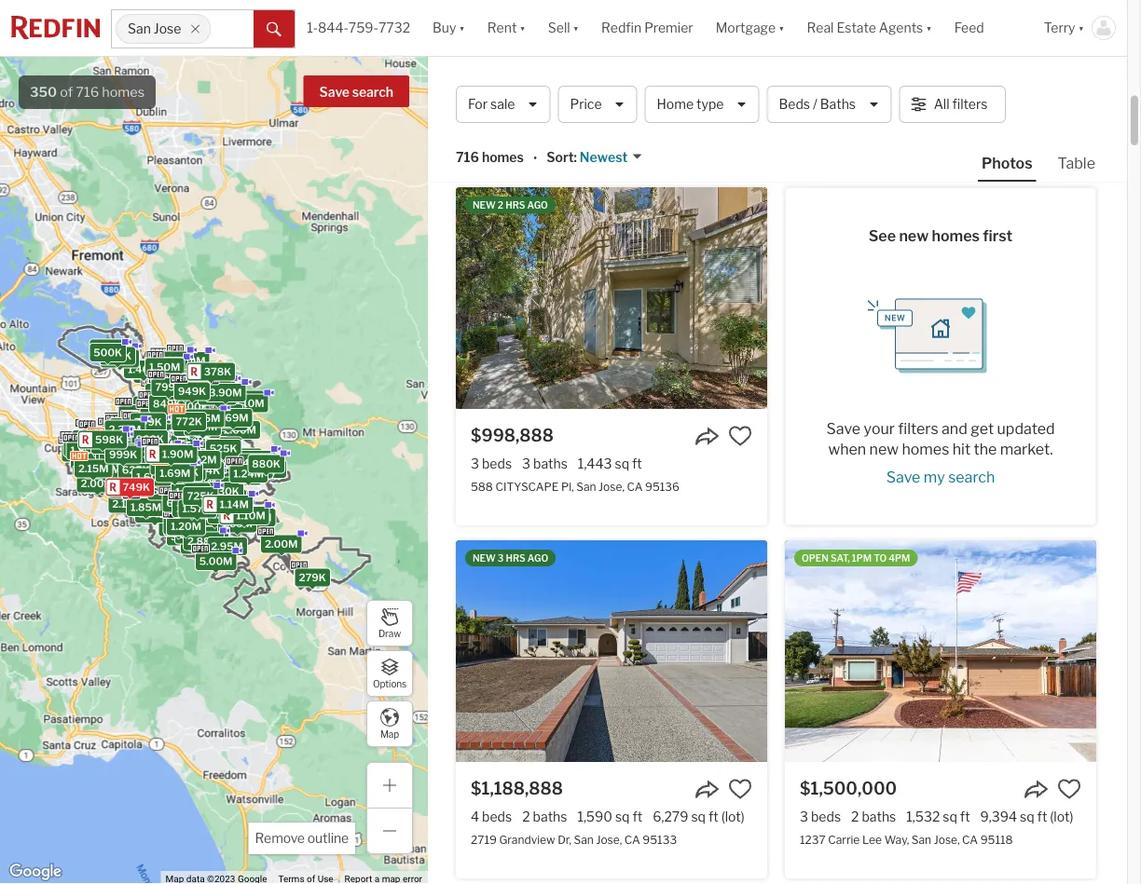 Task type: describe. For each thing, give the bounding box(es) containing it.
0 horizontal spatial 499k
[[86, 431, 114, 443]]

0 horizontal spatial 620k
[[152, 485, 180, 497]]

5.00m
[[199, 556, 233, 568]]

rent ▾
[[488, 20, 526, 36]]

350 of 716 homes
[[30, 84, 145, 100]]

2,006 sq ft
[[907, 103, 974, 118]]

homes
[[585, 75, 654, 100]]

1-844-759-7732 link
[[307, 20, 410, 36]]

favorite button checkbox for $998,888
[[728, 424, 753, 449]]

0 vertical spatial 990k
[[204, 392, 232, 404]]

595k
[[179, 422, 207, 434]]

250k
[[170, 470, 198, 482]]

1,590
[[578, 809, 613, 825]]

▾ for buy ▾
[[459, 20, 465, 36]]

homes left first
[[932, 227, 980, 245]]

sq for 4,096
[[674, 103, 689, 118]]

1
[[522, 103, 528, 118]]

remove san jose image
[[190, 23, 201, 35]]

0 vertical spatial 2.39m
[[114, 421, 146, 433]]

0 horizontal spatial 660k
[[131, 443, 160, 455]]

729k
[[190, 458, 217, 470]]

1 vertical spatial 2.50m
[[132, 466, 164, 479]]

2.65m
[[154, 417, 186, 429]]

4.30m
[[76, 438, 109, 450]]

save search button
[[304, 76, 409, 107]]

photo of 588 cityscape pl, san jose, ca 95136 image
[[456, 187, 767, 409]]

see
[[869, 227, 896, 245]]

1.21m
[[180, 376, 209, 388]]

262k
[[203, 445, 230, 457]]

3.30m
[[130, 458, 163, 470]]

updated
[[997, 419, 1055, 438]]

0 vertical spatial 1.95m
[[164, 374, 195, 387]]

table button
[[1054, 153, 1099, 180]]

photo of 444 laswell ave, san jose, ca 95128 image
[[456, 0, 767, 56]]

ca up 975
[[551, 75, 580, 100]]

1237 carrie lee way, san jose, ca 95118
[[800, 833, 1013, 847]]

888k
[[171, 385, 199, 397]]

618k
[[173, 379, 199, 391]]

ft for 1,590 sq ft
[[633, 809, 643, 825]]

▾ for rent ▾
[[520, 20, 526, 36]]

2 baths down $1,999,888
[[852, 103, 897, 118]]

3.18m
[[134, 449, 165, 461]]

home type button
[[645, 86, 760, 123]]

1.43m
[[152, 452, 183, 464]]

1.19m
[[178, 384, 208, 396]]

the
[[974, 440, 997, 458]]

ft for 2,006 sq ft
[[964, 103, 974, 118]]

for sale button
[[456, 86, 551, 123]]

3 units up 715k
[[105, 435, 139, 447]]

0 horizontal spatial 190k
[[160, 455, 186, 467]]

feed
[[955, 20, 984, 36]]

0 horizontal spatial 2 units
[[137, 368, 172, 381]]

(lot) for $1,500,000
[[1050, 809, 1074, 825]]

photo of 2719 grandview dr, san jose, ca 95133 image
[[456, 541, 767, 763]]

new 2 hrs ago
[[473, 200, 548, 211]]

1 horizontal spatial 989k
[[214, 493, 243, 505]]

ft for 8,050 sq ft (lot)
[[1042, 103, 1052, 118]]

1.28m
[[202, 390, 233, 402]]

$998,888
[[471, 425, 554, 446]]

filters inside button
[[953, 96, 988, 112]]

0 vertical spatial 625k
[[144, 411, 172, 423]]

ca for $989,950
[[612, 127, 628, 140]]

(lot) up table
[[1055, 103, 1079, 118]]

(lot) for $1,188,888
[[721, 809, 745, 825]]

0 vertical spatial 859k
[[203, 404, 232, 417]]

1 vertical spatial 1.95m
[[131, 495, 162, 508]]

828k
[[135, 433, 163, 446]]

baths for $998,888
[[533, 456, 568, 472]]

1 horizontal spatial 749k
[[153, 499, 181, 511]]

ft for 6,279 sq ft (lot)
[[709, 809, 719, 825]]

3 beds for $998,888
[[471, 456, 512, 472]]

photo of 6680 tannahill dr, san jose, ca 95120 image
[[785, 0, 1097, 56]]

0 horizontal spatial 1.33m
[[130, 434, 161, 446]]

1 vertical spatial 1.00m
[[167, 399, 198, 412]]

photos
[[982, 154, 1033, 172]]

photo of 1237 carrie lee way, san jose, ca 95118 image
[[785, 541, 1097, 763]]

2.19m
[[130, 484, 161, 496]]

265k
[[208, 488, 236, 501]]

real estate agents ▾
[[807, 20, 932, 36]]

2 vertical spatial 1.29m
[[153, 458, 184, 470]]

remove outline button
[[249, 823, 355, 855]]

2.28m
[[82, 440, 113, 452]]

3 units down 2.30m
[[107, 440, 141, 452]]

1.14m
[[220, 499, 249, 511]]

715k
[[110, 449, 136, 461]]

279k
[[299, 572, 326, 584]]

3 units up 828k
[[121, 419, 156, 431]]

0 vertical spatial 2.50m
[[150, 439, 182, 452]]

newest
[[580, 150, 628, 165]]

0 horizontal spatial 1.35m
[[141, 448, 171, 460]]

agents
[[879, 20, 923, 36]]

0 vertical spatial 850k
[[147, 415, 176, 427]]

629k
[[133, 441, 161, 453]]

feed button
[[943, 0, 1033, 56]]

favorite button image for $1,188,888
[[728, 778, 753, 802]]

▾ for mortgage ▾
[[779, 20, 785, 36]]

0 horizontal spatial 1.65m
[[147, 452, 178, 464]]

favorite button image for $998,888
[[728, 424, 753, 449]]

1.36m
[[127, 364, 158, 376]]

1.34m
[[162, 374, 193, 386]]

8,050 sq ft (lot)
[[984, 103, 1079, 118]]

beds
[[779, 96, 810, 112]]

6,279
[[653, 809, 689, 825]]

1.89m up 3.66m
[[99, 454, 130, 466]]

1,443
[[578, 456, 612, 472]]

588
[[471, 480, 493, 494]]

sq for 975
[[596, 103, 611, 118]]

2 baths for $1,500,000
[[851, 809, 896, 825]]

3 beds for $1,500,000
[[800, 809, 841, 825]]

ago for $998,888
[[527, 200, 548, 211]]

pl,
[[561, 480, 574, 494]]

homes right of
[[102, 84, 145, 100]]

1.53m
[[87, 478, 118, 491]]

1 vertical spatial 1.63m
[[113, 497, 144, 509]]

a favorited home image
[[848, 269, 1034, 396]]

4 for 2,006 sq ft
[[800, 103, 809, 118]]

first
[[983, 227, 1013, 245]]

1 vertical spatial 3.20m
[[171, 531, 203, 543]]

hrs for $1,188,888
[[506, 553, 526, 564]]

1 vertical spatial 349k
[[179, 470, 207, 482]]

type
[[697, 96, 724, 112]]

1 horizontal spatial 975k
[[175, 404, 202, 416]]

0 vertical spatial 1.29m
[[191, 383, 221, 395]]

716 inside 716 homes •
[[456, 150, 479, 165]]

2 vertical spatial 1.33m
[[214, 507, 245, 520]]

premier
[[645, 20, 693, 36]]

buy ▾ button
[[433, 0, 465, 56]]

1 vertical spatial 430k
[[211, 486, 239, 498]]

mortgage
[[716, 20, 776, 36]]

1 vertical spatial 625k
[[122, 465, 150, 477]]

sq for 8,050
[[1025, 103, 1040, 118]]

jose, down 1,532 sq ft
[[934, 833, 960, 847]]

444 laswell ave, san jose, ca 95128
[[471, 127, 664, 140]]

remove outline
[[255, 831, 349, 847]]

1 vertical spatial 859k
[[170, 462, 199, 474]]

search inside button
[[352, 84, 394, 100]]

filters inside 'save your filters and get updated when new homes hit the market.'
[[898, 419, 939, 438]]

and
[[942, 419, 968, 438]]

956k
[[191, 391, 219, 403]]

your
[[864, 419, 895, 438]]

real
[[807, 20, 834, 36]]

sat,
[[831, 553, 850, 564]]

699k
[[166, 498, 195, 510]]

homes inside 'save your filters and get updated when new homes hit the market.'
[[902, 440, 950, 458]]

2 baths for $1,188,888
[[522, 809, 567, 825]]

homes inside 716 homes •
[[482, 150, 524, 165]]

1 horizontal spatial 190k
[[193, 472, 219, 484]]

1 vertical spatial 1.33m
[[251, 463, 281, 475]]

4 beds for 1,590 sq ft
[[471, 809, 512, 825]]

when
[[829, 440, 866, 458]]

baths for $1,500,000
[[862, 809, 896, 825]]

0 vertical spatial 1.24m
[[234, 468, 264, 480]]

1 vertical spatial 1.24m
[[213, 500, 243, 512]]

0 horizontal spatial 999k
[[109, 449, 137, 461]]

0 horizontal spatial 716
[[76, 84, 99, 100]]

1.57m
[[182, 503, 213, 515]]

$1,188,888
[[471, 779, 563, 799]]

ft for 4,096 sq ft (lot)
[[691, 103, 701, 118]]

sort :
[[547, 150, 577, 165]]

jose, up 1 on the top of the page
[[498, 75, 546, 100]]

1.62m
[[139, 442, 169, 454]]

1 horizontal spatial 2.29m
[[193, 530, 225, 542]]

sq for 1,443
[[615, 456, 630, 472]]

3.66m
[[95, 471, 127, 483]]

1 vertical spatial 1.35m
[[198, 486, 229, 498]]

9,394
[[981, 809, 1017, 825]]

0 vertical spatial 1.02m
[[104, 353, 135, 365]]

5.95m
[[185, 540, 217, 552]]

1 horizontal spatial 1.02m
[[186, 454, 217, 466]]

1 horizontal spatial 1.63m
[[153, 480, 184, 492]]

449k
[[175, 455, 204, 467]]

sq for 9,394
[[1020, 809, 1035, 825]]

sq for 1,532
[[943, 809, 958, 825]]

547k
[[190, 459, 218, 471]]

0 horizontal spatial 975k
[[146, 450, 173, 462]]

1 horizontal spatial 660k
[[183, 433, 212, 446]]

440k
[[173, 455, 202, 468]]

save your filters and get updated when new homes hit the market.
[[827, 419, 1055, 458]]

1 horizontal spatial 899k
[[177, 408, 205, 420]]

beds / baths
[[779, 96, 856, 112]]

san right the dr,
[[574, 833, 594, 847]]

0 vertical spatial 2.29m
[[85, 473, 116, 485]]

1 vertical spatial 2.15m
[[78, 463, 109, 475]]

645k
[[172, 473, 200, 485]]

1.89m down 1.73m
[[141, 484, 172, 496]]

0 vertical spatial 1.25m
[[110, 432, 141, 444]]

save my search
[[887, 468, 995, 486]]

0 vertical spatial 989k
[[94, 343, 122, 355]]

1 vertical spatial search
[[949, 468, 995, 486]]

save for save search
[[319, 84, 350, 100]]

buy ▾
[[433, 20, 465, 36]]

2.88m
[[187, 536, 220, 548]]

1 vertical spatial 1.65m
[[222, 518, 253, 530]]

798k
[[122, 465, 150, 477]]



Task type: locate. For each thing, give the bounding box(es) containing it.
1.24m down 1.09m
[[213, 500, 243, 512]]

save inside 'save your filters and get updated when new homes hit the market.'
[[827, 419, 861, 438]]

3 units up 819k
[[106, 428, 140, 440]]

1 horizontal spatial 499k
[[243, 457, 271, 469]]

1.05m
[[104, 352, 136, 364], [189, 413, 220, 425], [149, 458, 180, 470], [171, 466, 202, 478], [213, 493, 244, 505]]

hrs for $998,888
[[506, 200, 525, 211]]

1 horizontal spatial 3.20m
[[225, 471, 257, 483]]

favorite button checkbox for $1,188,888
[[728, 778, 753, 802]]

hrs down cityscape
[[506, 553, 526, 564]]

san down 1,532
[[912, 833, 932, 847]]

sq down for
[[674, 103, 689, 118]]

favorite button checkbox
[[728, 71, 753, 95], [728, 424, 753, 449], [728, 778, 753, 802], [1058, 778, 1082, 802]]

save up when
[[827, 419, 861, 438]]

new for $998,888
[[473, 200, 496, 211]]

1 horizontal spatial 2 units
[[178, 469, 213, 481]]

1 ▾ from the left
[[459, 20, 465, 36]]

5 ▾ from the left
[[926, 20, 932, 36]]

2 vertical spatial 625k
[[154, 485, 181, 497]]

save left my
[[887, 468, 921, 486]]

2.25m
[[123, 495, 155, 507]]

new for $1,188,888
[[473, 553, 496, 564]]

ca left '95118'
[[963, 833, 978, 847]]

2.15m down 598k
[[100, 446, 130, 459]]

mortgage ▾ button
[[716, 0, 785, 56]]

1 vertical spatial 999k
[[172, 470, 200, 482]]

444
[[471, 127, 493, 140]]

1 vertical spatial 989k
[[214, 493, 243, 505]]

1.63m down 306k
[[153, 480, 184, 492]]

975
[[569, 103, 593, 118]]

baths up the dr,
[[533, 809, 567, 825]]

1 horizontal spatial search
[[949, 468, 995, 486]]

0 vertical spatial 899k
[[177, 408, 205, 420]]

2 new from the top
[[473, 553, 496, 564]]

4 beds for 2,006 sq ft
[[800, 103, 841, 118]]

6,279 sq ft (lot)
[[653, 809, 745, 825]]

None search field
[[211, 10, 254, 48]]

4 left /
[[800, 103, 809, 118]]

hit
[[953, 440, 971, 458]]

lee
[[863, 833, 882, 847]]

4pm
[[889, 553, 911, 564]]

0 horizontal spatial 1.25m
[[110, 432, 141, 444]]

photos button
[[978, 153, 1054, 182]]

1.80m
[[70, 445, 102, 457], [150, 448, 181, 460], [146, 503, 177, 515], [139, 508, 170, 521]]

1 vertical spatial ago
[[528, 553, 548, 564]]

▾ right mortgage
[[779, 20, 785, 36]]

1 vertical spatial 4 beds
[[471, 809, 512, 825]]

0 vertical spatial 716
[[76, 84, 99, 100]]

716 right of
[[76, 84, 99, 100]]

1 vertical spatial filters
[[898, 419, 939, 438]]

san jose, ca homes for sale
[[456, 75, 733, 100]]

baths for $1,188,888
[[533, 809, 567, 825]]

1.73m
[[132, 472, 162, 484]]

1.02m
[[104, 353, 135, 365], [186, 454, 217, 466]]

3 beds up 1237
[[800, 809, 841, 825]]

0 horizontal spatial 4
[[471, 809, 479, 825]]

open sat, 1pm to 4pm
[[802, 553, 911, 564]]

1 horizontal spatial 1.35m
[[198, 486, 229, 498]]

1 horizontal spatial save
[[827, 419, 861, 438]]

1 vertical spatial 2.39m
[[142, 439, 174, 451]]

1 ago from the top
[[527, 200, 548, 211]]

beds for $1,188,888
[[482, 809, 512, 825]]

buy ▾ button
[[422, 0, 476, 56]]

ft for 9,394 sq ft (lot)
[[1038, 809, 1048, 825]]

new down your
[[870, 440, 899, 458]]

3 favorite button image from the top
[[728, 778, 753, 802]]

ave,
[[537, 127, 559, 140]]

sq for 1,590
[[615, 809, 630, 825]]

sq
[[596, 103, 611, 118], [674, 103, 689, 118], [947, 103, 961, 118], [1025, 103, 1040, 118], [615, 456, 630, 472], [615, 809, 630, 825], [691, 809, 706, 825], [943, 809, 958, 825], [1020, 809, 1035, 825]]

1 horizontal spatial 620k
[[208, 496, 236, 508]]

1.65m
[[147, 452, 178, 464], [222, 518, 253, 530]]

2 horizontal spatial 1.25m
[[201, 485, 231, 497]]

0 vertical spatial 999k
[[109, 449, 137, 461]]

jose, down 1,590 sq ft
[[596, 833, 622, 847]]

1 vertical spatial 990k
[[123, 433, 152, 445]]

rent
[[488, 20, 517, 36]]

sq right 975
[[596, 103, 611, 118]]

submit search image
[[267, 22, 282, 37]]

beds for $989,950
[[482, 103, 511, 118]]

0 vertical spatial new
[[899, 227, 929, 245]]

4 up 2719
[[471, 809, 479, 825]]

beds for $1,500,000
[[811, 809, 841, 825]]

▾
[[459, 20, 465, 36], [520, 20, 526, 36], [573, 20, 579, 36], [779, 20, 785, 36], [926, 20, 932, 36], [1079, 20, 1085, 36]]

0 vertical spatial favorite button image
[[728, 71, 753, 95]]

1 vertical spatial 850k
[[184, 473, 212, 485]]

0 vertical spatial save
[[319, 84, 350, 100]]

1 vertical spatial 1.25m
[[201, 485, 231, 497]]

ago
[[527, 200, 548, 211], [528, 553, 548, 564]]

remove
[[255, 831, 305, 847]]

716 down 444
[[456, 150, 479, 165]]

750k
[[210, 440, 238, 453]]

san left jose
[[128, 21, 151, 37]]

ft for 1,532 sq ft
[[960, 809, 970, 825]]

see new homes first
[[869, 227, 1013, 245]]

search down hit
[[949, 468, 995, 486]]

(lot) for $989,950
[[704, 103, 728, 118]]

mortgage ▾
[[716, 20, 785, 36]]

940k
[[126, 410, 154, 422]]

2 vertical spatial 990k
[[192, 537, 221, 549]]

1 horizontal spatial new
[[899, 227, 929, 245]]

rent ▾ button
[[488, 0, 526, 56]]

to
[[874, 553, 887, 564]]

favorite button checkbox for $1,500,000
[[1058, 778, 1082, 802]]

(lot) right the 6,279
[[721, 809, 745, 825]]

2 ago from the top
[[528, 553, 548, 564]]

draw
[[379, 629, 401, 640]]

ca left 95136
[[627, 480, 643, 494]]

ft
[[614, 103, 624, 118], [691, 103, 701, 118], [964, 103, 974, 118], [1042, 103, 1052, 118], [632, 456, 642, 472], [633, 809, 643, 825], [709, 809, 719, 825], [960, 809, 970, 825], [1038, 809, 1048, 825]]

beds for $998,888
[[482, 456, 512, 472]]

1.75m
[[160, 480, 190, 492], [155, 490, 185, 502], [117, 492, 147, 504], [135, 498, 165, 510]]

1237
[[800, 833, 826, 847]]

1 horizontal spatial 850k
[[184, 473, 212, 485]]

▾ right agents
[[926, 20, 932, 36]]

3 beds up "588" in the bottom left of the page
[[471, 456, 512, 472]]

1.63m down 575k
[[113, 497, 144, 509]]

625k
[[144, 411, 172, 423], [122, 465, 150, 477], [154, 485, 181, 497]]

sq right 1,443
[[615, 456, 630, 472]]

save for save your filters and get updated when new homes hit the market.
[[827, 419, 861, 438]]

2 hrs from the top
[[506, 553, 526, 564]]

jose, for $998,888
[[599, 480, 625, 494]]

0 vertical spatial 1.00m
[[198, 386, 230, 398]]

2.50m up 1.43m
[[150, 439, 182, 452]]

newest button
[[577, 149, 643, 167]]

95133
[[643, 833, 677, 847]]

homes down laswell
[[482, 150, 524, 165]]

ago down cityscape
[[528, 553, 548, 564]]

2 baths up lee on the bottom
[[851, 809, 896, 825]]

san up 2 beds
[[456, 75, 493, 100]]

▾ right buy
[[459, 20, 465, 36]]

sq down market insights
[[947, 103, 961, 118]]

389k
[[104, 351, 132, 363]]

1 vertical spatial 3 beds
[[800, 809, 841, 825]]

jose, down 1,443 sq ft
[[599, 480, 625, 494]]

1 vertical spatial 2.29m
[[193, 530, 225, 542]]

homes up my
[[902, 440, 950, 458]]

save for save my search
[[887, 468, 921, 486]]

1 horizontal spatial 1.25m
[[168, 520, 198, 532]]

530k
[[196, 491, 224, 503]]

3 ▾ from the left
[[573, 20, 579, 36]]

new down 716 homes •
[[473, 200, 496, 211]]

1pm
[[852, 553, 872, 564]]

new inside 'save your filters and get updated when new homes hit the market.'
[[870, 440, 899, 458]]

1 vertical spatial new
[[473, 553, 496, 564]]

0 vertical spatial 430k
[[184, 434, 212, 447]]

430k down the 385k
[[184, 434, 212, 447]]

map region
[[0, 0, 573, 885]]

ago down •
[[527, 200, 548, 211]]

market
[[894, 81, 946, 99]]

989k
[[94, 343, 122, 355], [214, 493, 243, 505]]

0 vertical spatial filters
[[953, 96, 988, 112]]

2 horizontal spatial 1.33m
[[251, 463, 281, 475]]

1 horizontal spatial filters
[[953, 96, 988, 112]]

ca up the 'newest' button
[[612, 127, 628, 140]]

2.15m up 1.53m
[[78, 463, 109, 475]]

1 vertical spatial 4
[[471, 809, 479, 825]]

1.13m
[[212, 408, 241, 420]]

0 vertical spatial 4
[[800, 103, 809, 118]]

1 vertical spatial 499k
[[243, 457, 271, 469]]

ft for 1,443 sq ft
[[632, 456, 642, 472]]

1.24m
[[234, 468, 264, 480], [213, 500, 243, 512]]

95136
[[645, 480, 680, 494]]

1 vertical spatial save
[[827, 419, 861, 438]]

548k
[[186, 465, 215, 477]]

favorite button image
[[728, 71, 753, 95], [728, 424, 753, 449], [728, 778, 753, 802]]

0 horizontal spatial 1.95m
[[131, 495, 162, 508]]

0 horizontal spatial new
[[870, 440, 899, 458]]

1.30m
[[157, 386, 188, 398], [127, 453, 158, 465], [168, 461, 199, 474], [252, 464, 283, 476], [184, 476, 215, 489], [141, 482, 172, 494], [175, 501, 206, 514], [176, 503, 207, 515], [186, 509, 217, 521], [212, 510, 243, 522], [179, 529, 210, 541]]

jose, for $1,188,888
[[596, 833, 622, 847]]

sq for 2,006
[[947, 103, 961, 118]]

3.90m
[[209, 387, 242, 399]]

real estate agents ▾ button
[[796, 0, 943, 56]]

1 favorite button image from the top
[[728, 71, 753, 95]]

sq for 6,279
[[691, 809, 706, 825]]

sq right 9,394
[[1020, 809, 1035, 825]]

baths right baths
[[862, 103, 897, 118]]

1.89m up 649k
[[132, 466, 163, 478]]

0 vertical spatial 2 units
[[137, 368, 172, 381]]

ft for 975 sq ft
[[614, 103, 624, 118]]

new 3 hrs ago
[[473, 553, 548, 564]]

899k
[[177, 408, 205, 420], [126, 453, 154, 465]]

6 ▾ from the left
[[1079, 20, 1085, 36]]

ca left 95133 on the bottom
[[625, 833, 640, 847]]

0 vertical spatial 499k
[[86, 431, 114, 443]]

▾ right terry
[[1079, 20, 1085, 36]]

0 horizontal spatial search
[[352, 84, 394, 100]]

430k up 1.14m
[[211, 486, 239, 498]]

sq right the 6,279
[[691, 809, 706, 825]]

0 vertical spatial 3 beds
[[471, 456, 512, 472]]

▾ for sell ▾
[[573, 20, 579, 36]]

terry ▾
[[1044, 20, 1085, 36]]

google image
[[5, 861, 66, 885]]

0 horizontal spatial 850k
[[147, 415, 176, 427]]

500k
[[93, 347, 122, 359]]

1 horizontal spatial 859k
[[203, 404, 232, 417]]

730k
[[196, 440, 224, 452]]

0 vertical spatial 749k
[[123, 482, 150, 494]]

3.20m down 589k on the bottom
[[225, 471, 257, 483]]

sq right 8,050
[[1025, 103, 1040, 118]]

1 vertical spatial 899k
[[126, 453, 154, 465]]

558k
[[177, 402, 205, 415]]

1 horizontal spatial 4
[[800, 103, 809, 118]]

san right ave,
[[562, 127, 581, 140]]

1 horizontal spatial 1.33m
[[214, 507, 245, 520]]

1 vertical spatial 1.02m
[[186, 454, 217, 466]]

588 cityscape pl, san jose, ca 95136
[[471, 480, 680, 494]]

jose, for $989,950
[[584, 127, 610, 140]]

0 vertical spatial 349k
[[165, 455, 193, 467]]

save inside "save search" button
[[319, 84, 350, 100]]

my
[[924, 468, 945, 486]]

2 beds
[[471, 103, 511, 118]]

bath
[[531, 103, 558, 118]]

1 vertical spatial 749k
[[153, 499, 181, 511]]

0 vertical spatial new
[[473, 200, 496, 211]]

cityscape
[[496, 480, 559, 494]]

0 horizontal spatial 989k
[[94, 343, 122, 355]]

975 sq ft
[[569, 103, 624, 118]]

0 horizontal spatial 2.29m
[[85, 473, 116, 485]]

•
[[533, 151, 537, 167]]

996k
[[221, 501, 249, 513]]

▾ for terry ▾
[[1079, 20, 1085, 36]]

grandview
[[499, 833, 555, 847]]

real estate agents ▾ link
[[807, 0, 932, 56]]

ca for $998,888
[[627, 480, 643, 494]]

1 vertical spatial 716
[[456, 150, 479, 165]]

0 vertical spatial 1.65m
[[147, 452, 178, 464]]

(lot) down sale
[[704, 103, 728, 118]]

3.20m down 1.57m
[[171, 531, 203, 543]]

1.79m
[[148, 478, 179, 490]]

0 horizontal spatial 4 beds
[[471, 809, 512, 825]]

0 vertical spatial ago
[[527, 200, 548, 211]]

849k
[[153, 398, 181, 410]]

0 horizontal spatial 749k
[[123, 482, 150, 494]]

2.50m up 649k
[[132, 466, 164, 479]]

all
[[934, 96, 950, 112]]

jose, down 975 sq ft
[[584, 127, 610, 140]]

baths up pl,
[[533, 456, 568, 472]]

▾ right 'rent'
[[520, 20, 526, 36]]

0 horizontal spatial 899k
[[126, 453, 154, 465]]

new down "588" in the bottom left of the page
[[473, 553, 496, 564]]

save down 844-
[[319, 84, 350, 100]]

sq right 1,590
[[615, 809, 630, 825]]

sale
[[691, 75, 733, 100]]

2 horizontal spatial save
[[887, 468, 921, 486]]

0 horizontal spatial 1.63m
[[113, 497, 144, 509]]

716
[[76, 84, 99, 100], [456, 150, 479, 165]]

2 ▾ from the left
[[520, 20, 526, 36]]

0 horizontal spatial 3 beds
[[471, 456, 512, 472]]

search down 759-
[[352, 84, 394, 100]]

0 horizontal spatial save
[[319, 84, 350, 100]]

2.40m
[[66, 447, 98, 459], [148, 452, 180, 464], [147, 457, 179, 470], [114, 475, 147, 488]]

860k
[[136, 434, 164, 446]]

4 ▾ from the left
[[779, 20, 785, 36]]

1 vertical spatial new
[[870, 440, 899, 458]]

4 for 1,590 sq ft
[[471, 809, 479, 825]]

0 vertical spatial 1.35m
[[141, 448, 171, 460]]

1 vertical spatial 2 units
[[178, 469, 213, 481]]

hrs down 716 homes •
[[506, 200, 525, 211]]

1 hrs from the top
[[506, 200, 525, 211]]

new right see
[[899, 227, 929, 245]]

0 horizontal spatial 1.02m
[[104, 353, 135, 365]]

2 favorite button image from the top
[[728, 424, 753, 449]]

▾ right sell
[[573, 20, 579, 36]]

8,050
[[984, 103, 1022, 118]]

favorite button checkbox for $989,950
[[728, 71, 753, 95]]

:
[[574, 150, 577, 165]]

filters right all
[[953, 96, 988, 112]]

baths up lee on the bottom
[[862, 809, 896, 825]]

all filters button
[[900, 86, 1006, 123]]

880k
[[252, 458, 281, 470]]

0 horizontal spatial 859k
[[170, 462, 199, 474]]

4 beds
[[800, 103, 841, 118], [471, 809, 512, 825]]

san right pl,
[[577, 480, 596, 494]]

1 new from the top
[[473, 200, 496, 211]]

favorite button image
[[1058, 778, 1082, 802]]

1.24m down 589k on the bottom
[[234, 468, 264, 480]]

306k
[[168, 467, 196, 479]]

1 vertical spatial 1.29m
[[215, 416, 245, 428]]

sq right 1,532
[[943, 809, 958, 825]]

0 vertical spatial 190k
[[160, 455, 186, 467]]

ca
[[551, 75, 580, 100], [612, 127, 628, 140], [627, 480, 643, 494], [625, 833, 640, 847], [963, 833, 978, 847]]

2 baths up grandview
[[522, 809, 567, 825]]

ago for $1,188,888
[[528, 553, 548, 564]]

9
[[154, 449, 161, 461]]

favorite button image for $989,950
[[728, 71, 753, 95]]

ca for $1,188,888
[[625, 833, 640, 847]]

1 horizontal spatial 1.65m
[[222, 518, 253, 530]]

(lot) down favorite button image
[[1050, 809, 1074, 825]]

0 vertical spatial 2.15m
[[100, 446, 130, 459]]

2.15m
[[100, 446, 130, 459], [78, 463, 109, 475]]

1 vertical spatial hrs
[[506, 553, 526, 564]]

all filters
[[934, 96, 988, 112]]

▾ inside 'dropdown button'
[[926, 20, 932, 36]]

filters left and
[[898, 419, 939, 438]]

3 baths
[[522, 456, 568, 472]]

sell
[[548, 20, 570, 36]]



Task type: vqa. For each thing, say whether or not it's contained in the screenshot.
1.57M
yes



